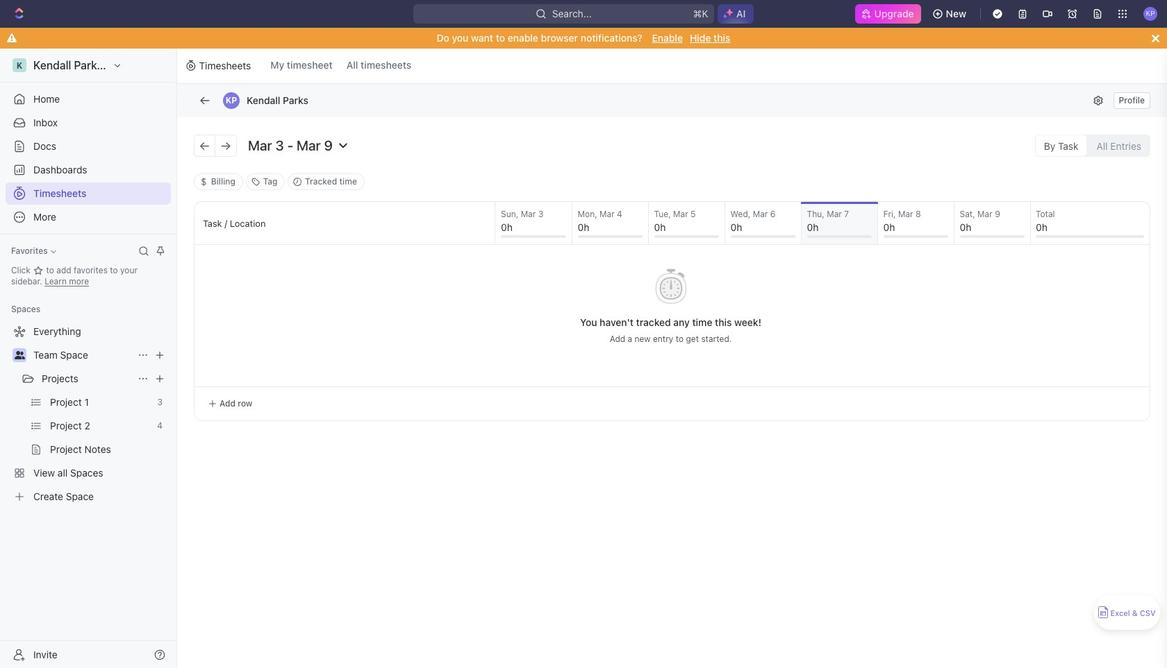 Task type: locate. For each thing, give the bounding box(es) containing it.
thu,
[[807, 209, 824, 220]]

kp button
[[1139, 3, 1162, 25]]

2 vertical spatial 3
[[157, 397, 163, 408]]

0 vertical spatial add
[[610, 334, 625, 345]]

add left row
[[220, 399, 236, 409]]

upgrade
[[874, 8, 914, 19]]

project left 2
[[50, 420, 82, 432]]

7
[[844, 209, 849, 220]]

view all spaces link
[[6, 463, 168, 485]]

kendall right kendall parks's workspace, , element
[[33, 59, 71, 72]]

time inside you haven't tracked any time this week! add a new entry to get started.
[[692, 317, 712, 329]]

0h inside the fri, mar 8 0h
[[883, 222, 895, 233]]

0 horizontal spatial kp
[[226, 95, 237, 106]]

spaces up create space 'link'
[[70, 468, 103, 479]]

tue,
[[654, 209, 671, 220]]

sat, mar 9 0h
[[960, 209, 1000, 233]]

tree
[[6, 321, 171, 509]]

3
[[275, 138, 284, 154], [538, 209, 543, 220], [157, 397, 163, 408]]

0 horizontal spatial kendall
[[33, 59, 71, 72]]

row
[[238, 399, 252, 409]]

0 horizontal spatial 4
[[157, 421, 163, 431]]

space down the view all spaces link
[[66, 491, 94, 503]]

mar for thu, mar 7 0h
[[827, 209, 842, 220]]

task left /
[[203, 218, 222, 229]]

project inside project 2 link
[[50, 420, 82, 432]]

profile button
[[1113, 92, 1150, 109]]

3 0h from the left
[[654, 222, 666, 233]]

0h down the mon,
[[578, 222, 589, 233]]

invite
[[33, 649, 58, 661]]

billing button
[[194, 174, 243, 190]]

project 1
[[50, 397, 89, 408]]

mar inside wed, mar 6 0h
[[753, 209, 768, 220]]

tue, mar 5 0h
[[654, 209, 696, 233]]

0h down thu,
[[807, 222, 819, 233]]

1 project from the top
[[50, 397, 82, 408]]

space down everything link
[[60, 349, 88, 361]]

4 0h from the left
[[731, 222, 742, 233]]

all timesheets
[[346, 59, 411, 71]]

0h for tue, mar 5 0h
[[654, 222, 666, 233]]

tree containing everything
[[6, 321, 171, 509]]

1 horizontal spatial all
[[1097, 140, 1108, 152]]

tag
[[261, 176, 277, 187]]

4
[[617, 209, 622, 220], [157, 421, 163, 431]]

0h down sat,
[[960, 222, 971, 233]]

0 vertical spatial kp
[[1146, 9, 1155, 18]]

9 inside sat, mar 9 0h
[[995, 209, 1000, 220]]

timesheets up kendall parks, , element
[[199, 60, 251, 72]]

0h inside tue, mar 5 0h
[[654, 222, 666, 233]]

0h inside thu, mar 7 0h
[[807, 222, 819, 233]]

1 horizontal spatial kp
[[1146, 9, 1155, 18]]

add
[[610, 334, 625, 345], [220, 399, 236, 409]]

project left 1
[[50, 397, 82, 408]]

1 horizontal spatial spaces
[[70, 468, 103, 479]]

1 horizontal spatial 9
[[995, 209, 1000, 220]]

1 vertical spatial space
[[66, 491, 94, 503]]

hide
[[690, 32, 711, 44]]

0 horizontal spatial time
[[339, 176, 357, 187]]

1 vertical spatial timesheets
[[33, 188, 87, 199]]

tracked
[[305, 176, 337, 187]]

to up learn
[[46, 265, 54, 276]]

mar inside the fri, mar 8 0h
[[898, 209, 913, 220]]

1 horizontal spatial add
[[610, 334, 625, 345]]

to
[[496, 32, 505, 44], [46, 265, 54, 276], [110, 265, 118, 276], [676, 334, 684, 345]]

1 0h from the left
[[501, 222, 513, 233]]

mon, mar 4 0h
[[578, 209, 622, 233]]

project 1 link
[[50, 392, 152, 414]]

space inside create space 'link'
[[66, 491, 94, 503]]

1 vertical spatial task
[[203, 218, 222, 229]]

mar inside sun, mar 3 0h
[[521, 209, 536, 220]]

0 vertical spatial 3
[[275, 138, 284, 154]]

timesheets
[[199, 60, 251, 72], [33, 188, 87, 199]]

task right by
[[1058, 140, 1079, 152]]

1 vertical spatial 9
[[995, 209, 1000, 220]]

enable
[[652, 32, 683, 44]]

0 vertical spatial all
[[346, 59, 358, 71]]

this
[[714, 32, 730, 44], [715, 317, 732, 329]]

add left a
[[610, 334, 625, 345]]

8 0h from the left
[[1036, 222, 1047, 233]]

fri, mar 8 0h
[[883, 209, 921, 233]]

excel & csv link
[[1094, 596, 1160, 631]]

more
[[33, 211, 56, 223]]

1 vertical spatial kp
[[226, 95, 237, 106]]

kendall inside the sidebar navigation
[[33, 59, 71, 72]]

kendall left parks
[[247, 94, 280, 106]]

3 left - on the top of the page
[[275, 138, 284, 154]]

time right tracked
[[339, 176, 357, 187]]

team space link
[[33, 345, 132, 367]]

this right hide
[[714, 32, 730, 44]]

0 horizontal spatial timesheets
[[33, 188, 87, 199]]

learn more link
[[45, 276, 89, 287]]

user group image
[[14, 352, 25, 360]]

0h down the wed,
[[731, 222, 742, 233]]

2 horizontal spatial 3
[[538, 209, 543, 220]]

docs
[[33, 140, 56, 152]]

1 vertical spatial this
[[715, 317, 732, 329]]

mar right sat,
[[978, 209, 993, 220]]

mar inside mon, mar 4 0h
[[600, 209, 615, 220]]

mar inside tue, mar 5 0h
[[673, 209, 688, 220]]

0h down sun,
[[501, 222, 513, 233]]

0h down fri,
[[883, 222, 895, 233]]

mar inside sat, mar 9 0h
[[978, 209, 993, 220]]

9 inside dropdown button
[[324, 138, 333, 154]]

6 0h from the left
[[883, 222, 895, 233]]

project notes
[[50, 444, 111, 456]]

everything
[[33, 326, 81, 338]]

ai
[[736, 8, 746, 19]]

all for all entries
[[1097, 140, 1108, 152]]

0 vertical spatial spaces
[[11, 304, 40, 315]]

9 up tracked time
[[324, 138, 333, 154]]

timesheets down dashboards
[[33, 188, 87, 199]]

kp inside kendall parks, , element
[[226, 95, 237, 106]]

5 0h from the left
[[807, 222, 819, 233]]

3 right project 1 link
[[157, 397, 163, 408]]

4 right the mon,
[[617, 209, 622, 220]]

all left the entries
[[1097, 140, 1108, 152]]

project inside project notes link
[[50, 444, 82, 456]]

kendall parks's workspace
[[33, 59, 172, 72]]

1 horizontal spatial time
[[692, 317, 712, 329]]

billing
[[209, 176, 236, 187]]

notes
[[84, 444, 111, 456]]

2 0h from the left
[[578, 222, 589, 233]]

mar left "5"
[[673, 209, 688, 220]]

favorites button
[[6, 243, 62, 260]]

add inside you haven't tracked any time this week! add a new entry to get started.
[[610, 334, 625, 345]]

8
[[916, 209, 921, 220]]

0 vertical spatial time
[[339, 176, 357, 187]]

3 project from the top
[[50, 444, 82, 456]]

mar right the mon,
[[600, 209, 615, 220]]

0 vertical spatial kendall
[[33, 59, 71, 72]]

my
[[270, 59, 284, 71]]

1 vertical spatial kendall
[[247, 94, 280, 106]]

1 horizontal spatial task
[[1058, 140, 1079, 152]]

timesheets inside the sidebar navigation
[[33, 188, 87, 199]]

0h inside sat, mar 9 0h
[[960, 222, 971, 233]]

projects
[[42, 373, 78, 385]]

1 vertical spatial project
[[50, 420, 82, 432]]

mar for fri, mar 8 0h
[[898, 209, 913, 220]]

1 vertical spatial add
[[220, 399, 236, 409]]

all inside 'link'
[[346, 59, 358, 71]]

space for create space
[[66, 491, 94, 503]]

all
[[58, 468, 68, 479]]

0 horizontal spatial 3
[[157, 397, 163, 408]]

9
[[324, 138, 333, 154], [995, 209, 1000, 220]]

0h inside wed, mar 6 0h
[[731, 222, 742, 233]]

new button
[[926, 3, 975, 25]]

&
[[1132, 610, 1138, 619]]

9 right sat,
[[995, 209, 1000, 220]]

mar left 7 at the top right of page
[[827, 209, 842, 220]]

0h down total on the top of page
[[1036, 222, 1047, 233]]

0 vertical spatial 9
[[324, 138, 333, 154]]

5
[[691, 209, 696, 220]]

kendall parks's workspace, , element
[[13, 58, 26, 72]]

/
[[225, 218, 227, 229]]

0h down the 'tue,' on the right top of the page
[[654, 222, 666, 233]]

mar for tue, mar 5 0h
[[673, 209, 688, 220]]

0h inside sun, mar 3 0h
[[501, 222, 513, 233]]

mar left 8
[[898, 209, 913, 220]]

excel
[[1110, 610, 1130, 619]]

sat,
[[960, 209, 975, 220]]

3 right sun,
[[538, 209, 543, 220]]

spaces down sidebar.
[[11, 304, 40, 315]]

dashboards
[[33, 164, 87, 176]]

kp
[[1146, 9, 1155, 18], [226, 95, 237, 106]]

4 up project notes link at bottom left
[[157, 421, 163, 431]]

time up get
[[692, 317, 712, 329]]

0 horizontal spatial add
[[220, 399, 236, 409]]

1 vertical spatial 4
[[157, 421, 163, 431]]

mar left 6
[[753, 209, 768, 220]]

kendall for kendall parks's workspace
[[33, 59, 71, 72]]

1 vertical spatial spaces
[[70, 468, 103, 479]]

← button
[[195, 135, 215, 156]]

project up the view all spaces
[[50, 444, 82, 456]]

project inside project 1 link
[[50, 397, 82, 408]]

all left timesheets
[[346, 59, 358, 71]]

all entries button
[[1088, 134, 1150, 157]]

0h for sun, mar 3 0h
[[501, 222, 513, 233]]

learn
[[45, 276, 67, 287]]

this up started. at the right
[[715, 317, 732, 329]]

1 vertical spatial all
[[1097, 140, 1108, 152]]

space inside team space link
[[60, 349, 88, 361]]

mar inside thu, mar 7 0h
[[827, 209, 842, 220]]

space
[[60, 349, 88, 361], [66, 491, 94, 503]]

project for project 2
[[50, 420, 82, 432]]

1 vertical spatial time
[[692, 317, 712, 329]]

0h inside mon, mar 4 0h
[[578, 222, 589, 233]]

0 horizontal spatial all
[[346, 59, 358, 71]]

create
[[33, 491, 63, 503]]

click
[[11, 265, 33, 276]]

7 0h from the left
[[960, 222, 971, 233]]

mar right sun,
[[521, 209, 536, 220]]

fri,
[[883, 209, 896, 220]]

to left get
[[676, 334, 684, 345]]

mar for sun, mar 3 0h
[[521, 209, 536, 220]]

home
[[33, 93, 60, 105]]

a
[[628, 334, 632, 345]]

0 vertical spatial timesheets
[[199, 60, 251, 72]]

0 vertical spatial task
[[1058, 140, 1079, 152]]

⌘k
[[694, 8, 709, 19]]

all inside 'button'
[[1097, 140, 1108, 152]]

1 vertical spatial 3
[[538, 209, 543, 220]]

get
[[686, 334, 699, 345]]

project for project 1
[[50, 397, 82, 408]]

task
[[1058, 140, 1079, 152], [203, 218, 222, 229]]

create space link
[[6, 486, 168, 509]]

2 vertical spatial project
[[50, 444, 82, 456]]

←
[[199, 138, 210, 153]]

2 project from the top
[[50, 420, 82, 432]]

mar for wed, mar 6 0h
[[753, 209, 768, 220]]

0 vertical spatial space
[[60, 349, 88, 361]]

task inside button
[[1058, 140, 1079, 152]]

-
[[287, 138, 293, 154]]

kendall for kendall parks
[[247, 94, 280, 106]]

0 vertical spatial project
[[50, 397, 82, 408]]

0 horizontal spatial 9
[[324, 138, 333, 154]]

0 vertical spatial 4
[[617, 209, 622, 220]]

create space
[[33, 491, 94, 503]]

sidebar.
[[11, 276, 42, 287]]

wed, mar 6 0h
[[731, 209, 776, 233]]

timesheets link
[[6, 183, 171, 205]]

1 horizontal spatial kendall
[[247, 94, 280, 106]]

1 horizontal spatial 3
[[275, 138, 284, 154]]

docs link
[[6, 135, 171, 158]]

parks
[[283, 94, 308, 106]]

1 horizontal spatial timesheets
[[199, 60, 251, 72]]

1 horizontal spatial 4
[[617, 209, 622, 220]]



Task type: vqa. For each thing, say whether or not it's contained in the screenshot.
1 day
no



Task type: describe. For each thing, give the bounding box(es) containing it.
0 horizontal spatial spaces
[[11, 304, 40, 315]]

by task
[[1044, 140, 1079, 152]]

this inside you haven't tracked any time this week! add a new entry to get started.
[[715, 317, 732, 329]]

entries
[[1110, 140, 1141, 152]]

any
[[673, 317, 690, 329]]

excel & csv
[[1110, 610, 1156, 619]]

kp inside "kp" 'dropdown button'
[[1146, 9, 1155, 18]]

total 0h
[[1036, 209, 1055, 233]]

team space
[[33, 349, 88, 361]]

view
[[33, 468, 55, 479]]

you
[[580, 317, 597, 329]]

0h for fri, mar 8 0h
[[883, 222, 895, 233]]

profile
[[1119, 95, 1145, 106]]

you haven't tracked any time this week! add a new entry to get started.
[[580, 317, 761, 345]]

projects link
[[42, 368, 132, 390]]

time inside dropdown button
[[339, 176, 357, 187]]

more button
[[6, 206, 171, 229]]

add inside dropdown button
[[220, 399, 236, 409]]

your
[[120, 265, 138, 276]]

favorites
[[74, 265, 108, 276]]

2
[[84, 420, 90, 432]]

→
[[220, 138, 231, 153]]

0 vertical spatial this
[[714, 32, 730, 44]]

tree inside the sidebar navigation
[[6, 321, 171, 509]]

task / location
[[203, 218, 266, 229]]

3 inside the sidebar navigation
[[157, 397, 163, 408]]

csv
[[1140, 610, 1156, 619]]

view all spaces
[[33, 468, 103, 479]]

mar right - on the top of the page
[[297, 138, 321, 154]]

started.
[[701, 334, 732, 345]]

location
[[230, 218, 266, 229]]

tracked time button
[[288, 174, 365, 190]]

by
[[1044, 140, 1055, 152]]

sidebar navigation
[[0, 49, 180, 669]]

notifications?
[[581, 32, 642, 44]]

new
[[635, 334, 651, 345]]

by task button
[[1035, 134, 1088, 157]]

want
[[471, 32, 493, 44]]

tag button
[[246, 174, 285, 190]]

more
[[69, 276, 89, 287]]

0 horizontal spatial task
[[203, 218, 222, 229]]

4 inside mon, mar 4 0h
[[617, 209, 622, 220]]

tracked
[[636, 317, 671, 329]]

3 inside dropdown button
[[275, 138, 284, 154]]

team
[[33, 349, 58, 361]]

wed,
[[731, 209, 751, 220]]

k
[[16, 60, 22, 71]]

workspace
[[114, 59, 172, 72]]

0h for thu, mar 7 0h
[[807, 222, 819, 233]]

upgrade link
[[855, 4, 921, 24]]

1
[[84, 397, 89, 408]]

inbox link
[[6, 112, 171, 134]]

browser
[[541, 32, 578, 44]]

week!
[[734, 317, 761, 329]]

kendall parks, , element
[[223, 92, 240, 109]]

entry
[[653, 334, 673, 345]]

all for all timesheets
[[346, 59, 358, 71]]

sun,
[[501, 209, 518, 220]]

to left your
[[110, 265, 118, 276]]

ai button
[[718, 4, 753, 24]]

home link
[[6, 88, 171, 110]]

total
[[1036, 209, 1055, 220]]

my timesheet link
[[266, 49, 337, 83]]

mar for sat, mar 9 0h
[[978, 209, 993, 220]]

do
[[437, 32, 449, 44]]

my timesheet
[[270, 59, 333, 71]]

mar for mon, mar 4 0h
[[600, 209, 615, 220]]

dashboards link
[[6, 159, 171, 181]]

everything link
[[6, 321, 168, 343]]

all timesheets link
[[342, 49, 416, 83]]

timesheets
[[361, 59, 411, 71]]

0h for sat, mar 9 0h
[[960, 222, 971, 233]]

to inside you haven't tracked any time this week! add a new entry to get started.
[[676, 334, 684, 345]]

to right want
[[496, 32, 505, 44]]

0h for wed, mar 6 0h
[[731, 222, 742, 233]]

timesheet
[[287, 59, 333, 71]]

mon,
[[578, 209, 597, 220]]

you
[[452, 32, 469, 44]]

4 inside the sidebar navigation
[[157, 421, 163, 431]]

3 inside sun, mar 3 0h
[[538, 209, 543, 220]]

sun, mar 3 0h
[[501, 209, 543, 233]]

to add favorites to your sidebar.
[[11, 265, 138, 287]]

mar 3 - mar 9 button
[[242, 134, 355, 157]]

mar left - on the top of the page
[[248, 138, 272, 154]]

enable
[[508, 32, 538, 44]]

space for team space
[[60, 349, 88, 361]]

all entries
[[1097, 140, 1141, 152]]

add row
[[220, 399, 252, 409]]

0h inside "total 0h"
[[1036, 222, 1047, 233]]

search...
[[552, 8, 592, 19]]

0h for mon, mar 4 0h
[[578, 222, 589, 233]]

project for project notes
[[50, 444, 82, 456]]



